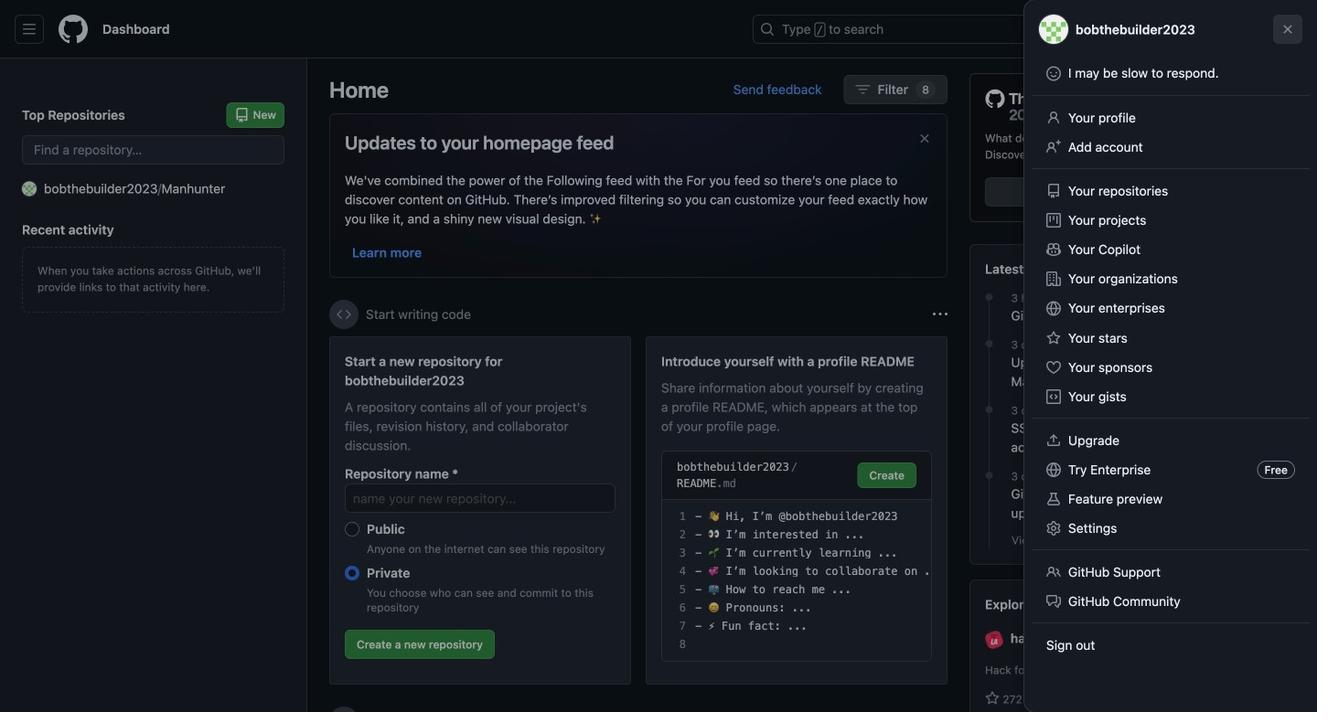 Task type: locate. For each thing, give the bounding box(es) containing it.
1 vertical spatial dot fill image
[[982, 403, 997, 417]]

0 vertical spatial dot fill image
[[982, 290, 997, 305]]

triangle down image
[[1130, 22, 1144, 37]]

account element
[[0, 59, 307, 713]]

plus image
[[1108, 22, 1122, 37]]

2 dot fill image from the top
[[982, 403, 997, 417]]

2 vertical spatial dot fill image
[[982, 468, 997, 483]]

dot fill image
[[982, 290, 997, 305], [982, 403, 997, 417], [982, 468, 997, 483]]



Task type: describe. For each thing, give the bounding box(es) containing it.
1 dot fill image from the top
[[982, 290, 997, 305]]

homepage image
[[59, 15, 88, 44]]

dot fill image
[[982, 337, 997, 351]]

command palette image
[[1051, 22, 1066, 37]]

3 dot fill image from the top
[[982, 468, 997, 483]]

explore repositories navigation
[[970, 580, 1295, 713]]

issue opened image
[[1171, 22, 1185, 37]]

explore element
[[970, 73, 1295, 713]]

star image
[[985, 692, 1000, 706]]



Task type: vqa. For each thing, say whether or not it's contained in the screenshot.
Security
no



